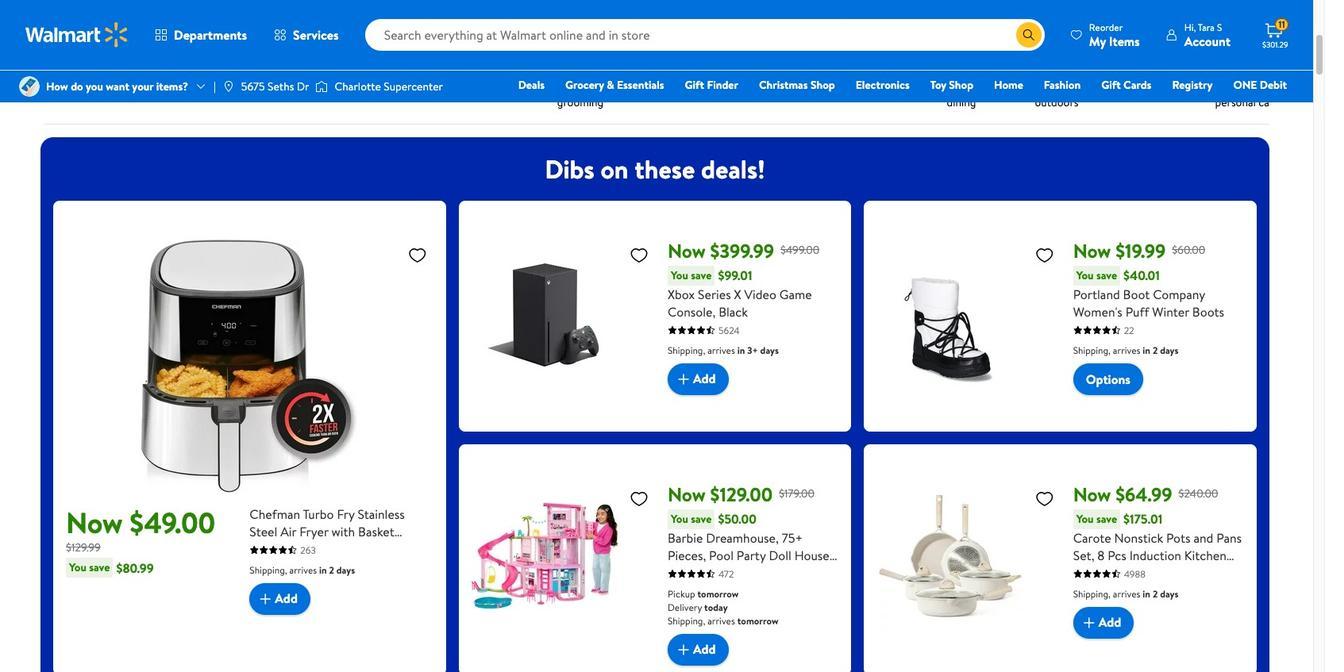 Task type: vqa. For each thing, say whether or not it's contained in the screenshot.


Task type: locate. For each thing, give the bounding box(es) containing it.
patio & garden link
[[1111, 22, 1194, 100]]

shop right decor
[[811, 77, 835, 93]]

add button down delivery
[[668, 634, 729, 666]]

1 gift from the left
[[685, 77, 705, 93]]

 image for 5675 seths dr
[[222, 80, 235, 93]]

shipping, for now $399.99
[[668, 344, 706, 357]]

add for now $399.99
[[693, 370, 716, 388]]

shop sports and outdoors. image
[[1029, 22, 1086, 79]]

2 down winter
[[1153, 344, 1158, 357]]

add
[[693, 370, 716, 388], [275, 591, 298, 608], [1099, 614, 1122, 632], [693, 641, 716, 659]]

save for $129.00
[[691, 511, 712, 527]]

deals inside flash deals "link"
[[104, 83, 131, 99]]

0 vertical spatial with
[[332, 523, 355, 541]]

shipping, arrives in 2 days for now $64.99
[[1074, 588, 1179, 601]]

save up "carote"
[[1097, 511, 1118, 527]]

Search search field
[[365, 19, 1045, 51]]

5675 seths dr
[[241, 79, 309, 94]]

with
[[332, 523, 355, 541], [668, 564, 692, 582]]

add to cart image down shipping, arrives in 3+ days
[[674, 370, 693, 389]]

shop patio & garden. image
[[1124, 22, 1181, 79]]

you for now $129.00
[[671, 511, 689, 527]]

0 horizontal spatial kitchen
[[939, 83, 975, 99]]

toy shop
[[931, 77, 974, 93]]

now up barbie
[[668, 481, 706, 508]]

2 for now $19.99
[[1153, 344, 1158, 357]]

shipping, arrives in 2 days down 4988
[[1074, 588, 1179, 601]]

one
[[1234, 77, 1258, 93]]

days for now $19.99
[[1161, 344, 1179, 357]]

2 for now $64.99
[[1153, 588, 1158, 601]]

dr
[[297, 79, 309, 94]]

divider,
[[250, 541, 292, 558]]

5624
[[719, 324, 740, 337]]

xbox
[[668, 286, 695, 303]]

 image
[[19, 76, 40, 97]]

& inside sports & outdoors
[[1071, 83, 1078, 99]]

console,
[[668, 303, 716, 321]]

pickup tomorrow delivery today shipping, arrives tomorrow
[[668, 588, 779, 628]]

save inside you save $40.01 portland boot company women's puff winter boots
[[1097, 267, 1118, 283]]

1 shop from the left
[[811, 77, 835, 93]]

0 horizontal spatial video
[[645, 83, 673, 99]]

walmart image
[[25, 22, 129, 48]]

1 horizontal spatial with
[[668, 564, 692, 582]]

gift inside "link"
[[685, 77, 705, 93]]

home down 'home' image
[[375, 83, 405, 99]]

1 horizontal spatial gift
[[1102, 77, 1121, 93]]

1 vertical spatial kitchen
[[1185, 547, 1227, 564]]

& for garden
[[1145, 83, 1152, 99]]

shipping,
[[668, 344, 706, 357], [1074, 344, 1111, 357], [250, 564, 287, 577], [1074, 588, 1111, 601], [668, 615, 706, 628]]

you for now $64.99
[[1077, 511, 1094, 527]]

dreamhouse,
[[706, 530, 779, 547]]

arrives inside pickup tomorrow delivery today shipping, arrives tomorrow
[[708, 615, 735, 628]]

stainless
[[358, 506, 405, 523]]

deals link
[[511, 76, 552, 94]]

company
[[1154, 286, 1206, 303]]

gift for gift finder
[[685, 77, 705, 93]]

shop toys. image
[[171, 22, 228, 79]]

kitchen inside kitchen & dining
[[939, 83, 975, 99]]

how
[[46, 79, 68, 94]]

tomorrow right today
[[738, 615, 779, 628]]

save for $399.99
[[691, 267, 712, 283]]

8 left quart
[[295, 541, 302, 558]]

shipping, for now $19.99
[[1074, 344, 1111, 357]]

gift left finder
[[685, 77, 705, 93]]

gift finder
[[685, 77, 739, 93]]

2 down sets at right bottom
[[1153, 588, 1158, 601]]

toy
[[931, 77, 947, 93]]

now $64.99 $240.00
[[1074, 481, 1219, 508]]

video games
[[645, 83, 707, 99]]

home left sports
[[995, 77, 1024, 93]]

story
[[704, 564, 734, 582]]

gift left 'cards'
[[1102, 77, 1121, 93]]

shipping, down pickup
[[668, 615, 706, 628]]

save inside 'you save $50.00 barbie dreamhouse, 75+ pieces, pool party doll house with 3 story slide'
[[691, 511, 712, 527]]

0 horizontal spatial 8
[[295, 541, 302, 558]]

1 horizontal spatial 8
[[1098, 547, 1105, 564]]

2 horizontal spatial add to cart image
[[1080, 614, 1099, 633]]

basket
[[358, 523, 395, 541]]

quart
[[305, 541, 338, 558]]

kitchen & dining link
[[921, 22, 1003, 111]]

save for $64.99
[[1097, 511, 1118, 527]]

add down shipping, arrives in 3+ days
[[693, 370, 716, 388]]

2 vertical spatial 2
[[1153, 588, 1158, 601]]

& inside "link"
[[1145, 83, 1152, 99]]

items?
[[156, 79, 188, 94]]

1 vertical spatial tomorrow
[[738, 615, 779, 628]]

0 horizontal spatial gift
[[685, 77, 705, 93]]

video games link
[[635, 22, 717, 100]]

8 left pcs
[[1098, 547, 1105, 564]]

0 horizontal spatial add to cart image
[[256, 590, 275, 609]]

shop for toy shop
[[950, 77, 974, 93]]

add button down divider,
[[250, 584, 311, 615]]

electronics
[[856, 77, 910, 93]]

in for now $399.99
[[738, 344, 745, 357]]

in left 3+
[[738, 344, 745, 357]]

sports & outdoors link
[[1016, 22, 1099, 111]]

add to cart image
[[674, 370, 693, 389], [256, 590, 275, 609], [1080, 614, 1099, 633]]

now inside the now $49.00 $129.99 you save $80.99
[[66, 503, 123, 543]]

0 horizontal spatial home
[[375, 83, 405, 99]]

sports & outdoors
[[1035, 83, 1079, 110]]

0 vertical spatial add to cart image
[[674, 370, 693, 389]]

save up barbie
[[691, 511, 712, 527]]

0 vertical spatial shipping, arrives in 2 days
[[1074, 344, 1179, 357]]

delivery
[[668, 601, 702, 615]]

tomorrow down 'story'
[[698, 588, 739, 601]]

save down $129.99 at the bottom left
[[89, 560, 110, 576]]

add down cookware
[[1099, 614, 1122, 632]]

save inside you save $175.01 carote nonstick pots and pans set, 8 pcs induction kitchen cookware sets (beige granite)
[[1097, 511, 1118, 527]]

add to favorites list, portland boot company women's puff winter boots image
[[1036, 245, 1055, 265]]

0 horizontal spatial home link
[[349, 22, 431, 100]]

days right 3+
[[761, 344, 779, 357]]

kitchen & dining
[[939, 83, 985, 110]]

2 vertical spatial add to cart image
[[1080, 614, 1099, 633]]

departments
[[174, 26, 247, 44]]

now $49.00 $129.99 you save $80.99
[[66, 503, 216, 577]]

shop up 'dining'
[[950, 77, 974, 93]]

save up portland
[[1097, 267, 1118, 283]]

days for now $64.99
[[1161, 588, 1179, 601]]

add for now $129.00
[[693, 641, 716, 659]]

gift cards
[[1102, 77, 1152, 93]]

in for now $19.99
[[1143, 344, 1151, 357]]

1 horizontal spatial  image
[[316, 79, 328, 95]]

set,
[[1074, 547, 1095, 564]]

tech
[[284, 83, 306, 99]]

you up portland
[[1077, 267, 1094, 283]]

& for dining
[[978, 83, 985, 99]]

you up xbox
[[671, 267, 689, 283]]

1 vertical spatial with
[[668, 564, 692, 582]]

barbie
[[668, 530, 703, 547]]

winter
[[1153, 303, 1190, 321]]

food link
[[825, 22, 908, 100]]

arrives down 4988
[[1114, 588, 1141, 601]]

home link left sports
[[987, 76, 1031, 94]]

2 shop from the left
[[950, 77, 974, 93]]

$179.00
[[779, 486, 815, 502]]

arrives
[[708, 344, 735, 357], [1114, 344, 1141, 357], [290, 564, 317, 577], [1114, 588, 1141, 601], [708, 615, 735, 628]]

$80.99
[[116, 560, 154, 577]]

days
[[761, 344, 779, 357], [1161, 344, 1179, 357], [337, 564, 355, 577], [1161, 588, 1179, 601]]

days down quart
[[337, 564, 355, 577]]

add for now $64.99
[[1099, 614, 1122, 632]]

you up "carote"
[[1077, 511, 1094, 527]]

2 vertical spatial shipping, arrives in 2 days
[[1074, 588, 1179, 601]]

1 horizontal spatial deals
[[518, 77, 545, 93]]

grocery & essentials link
[[559, 76, 672, 94]]

2 gift from the left
[[1102, 77, 1121, 93]]

add button down shipping, arrives in 3+ days
[[668, 363, 729, 395]]

in
[[738, 344, 745, 357], [1143, 344, 1151, 357], [319, 564, 327, 577], [1143, 588, 1151, 601]]

arrives for now $19.99
[[1114, 344, 1141, 357]]

8
[[295, 541, 302, 558], [1098, 547, 1105, 564]]

1 horizontal spatial shop
[[950, 77, 974, 93]]

1 vertical spatial video
[[745, 286, 777, 303]]

you inside 'you save $50.00 barbie dreamhouse, 75+ pieces, pool party doll house with 3 story slide'
[[671, 511, 689, 527]]

granite)
[[1197, 564, 1242, 582]]

in down the puff
[[1143, 344, 1151, 357]]

now for $129.00
[[668, 481, 706, 508]]

outdoors
[[1035, 94, 1079, 110]]

& inside wellness & personal care
[[1266, 83, 1274, 99]]

Walmart Site-Wide search field
[[365, 19, 1045, 51]]

0 horizontal spatial shop
[[811, 77, 835, 93]]

want
[[106, 79, 129, 94]]

11
[[1279, 18, 1286, 31]]

gift for gift cards
[[1102, 77, 1121, 93]]

1 horizontal spatial video
[[745, 286, 777, 303]]

next slide for chipmodulewithimages list image
[[1219, 47, 1257, 85]]

shipping, down cookware
[[1074, 588, 1111, 601]]

 image right |
[[222, 80, 235, 93]]

shop for christmas shop
[[811, 77, 835, 93]]

 image for charlotte supercenter
[[316, 79, 328, 95]]

shipping, arrives in 2 days for now $19.99
[[1074, 344, 1179, 357]]

add to cart image down cookware
[[1080, 614, 1099, 633]]

gift cards link
[[1095, 76, 1159, 94]]

home image
[[361, 22, 419, 79]]

you inside you save $175.01 carote nonstick pots and pans set, 8 pcs induction kitchen cookware sets (beige granite)
[[1077, 511, 1094, 527]]

you save $40.01 portland boot company women's puff winter boots
[[1074, 267, 1225, 321]]

you up barbie
[[671, 511, 689, 527]]

8 inside you save $175.01 carote nonstick pots and pans set, 8 pcs induction kitchen cookware sets (beige granite)
[[1098, 547, 1105, 564]]

deals right you
[[104, 83, 131, 99]]

seasonal
[[735, 83, 777, 99]]

 image
[[316, 79, 328, 95], [222, 80, 235, 93]]

arrives right delivery
[[708, 615, 735, 628]]

dibs
[[545, 151, 595, 186]]

0 vertical spatial video
[[645, 83, 673, 99]]

0 horizontal spatial  image
[[222, 80, 235, 93]]

shipping, arrives in 2 days
[[1074, 344, 1179, 357], [250, 564, 355, 577], [1074, 588, 1179, 601]]

wellness & personal care
[[1216, 83, 1280, 110]]

2 down quart
[[329, 564, 334, 577]]

save inside you save $99.01 xbox series x video game console, black
[[691, 267, 712, 283]]

grocery
[[566, 77, 604, 93]]

shipping, up options
[[1074, 344, 1111, 357]]

arrives down 5624
[[708, 344, 735, 357]]

arrives down 22
[[1114, 344, 1141, 357]]

you inside you save $99.01 xbox series x video game console, black
[[671, 267, 689, 283]]

in for now $64.99
[[1143, 588, 1151, 601]]

& inside kitchen & dining
[[978, 83, 985, 99]]

add to favorites list, chefman turbo fry stainless steel air fryer with basket divider, 8 quart image
[[408, 245, 427, 265]]

deals!
[[701, 151, 766, 186]]

home link right "services"
[[349, 22, 431, 100]]

0 vertical spatial 2
[[1153, 344, 1158, 357]]

8 inside chefman turbo fry stainless steel air fryer with basket divider, 8 quart
[[295, 541, 302, 558]]

0 vertical spatial kitchen
[[939, 83, 975, 99]]

save up the series
[[691, 267, 712, 283]]

flash deals link
[[63, 22, 145, 100]]

0 horizontal spatial with
[[332, 523, 355, 541]]

shipping, arrives in 2 days down '263'
[[250, 564, 355, 577]]

kitchen inside you save $175.01 carote nonstick pots and pans set, 8 pcs induction kitchen cookware sets (beige granite)
[[1185, 547, 1227, 564]]

beauty & grooming
[[557, 83, 604, 110]]

add down today
[[693, 641, 716, 659]]

75+
[[782, 530, 803, 547]]

add to cart image down divider,
[[256, 590, 275, 609]]

 image right dr
[[316, 79, 328, 95]]

my
[[1090, 32, 1107, 50]]

add to favorites list, xbox series x video game console, black image
[[630, 245, 649, 265]]

0 horizontal spatial deals
[[104, 83, 131, 99]]

&
[[607, 77, 615, 93], [595, 83, 602, 99], [978, 83, 985, 99], [1071, 83, 1078, 99], [1145, 83, 1152, 99], [1266, 83, 1274, 99]]

hi,
[[1185, 20, 1197, 34]]

days down winter
[[1161, 344, 1179, 357]]

with left 3
[[668, 564, 692, 582]]

shipping, arrives in 2 days down 22
[[1074, 344, 1179, 357]]

now up "carote"
[[1074, 481, 1112, 508]]

with inside chefman turbo fry stainless steel air fryer with basket divider, 8 quart
[[332, 523, 355, 541]]

you down $129.99 at the bottom left
[[69, 560, 86, 576]]

save for $19.99
[[1097, 267, 1118, 283]]

shop beauty and grooming. image
[[552, 22, 609, 79]]

toys
[[189, 83, 210, 99]]

fryer
[[300, 523, 329, 541]]

you inside you save $40.01 portland boot company women's puff winter boots
[[1077, 267, 1094, 283]]

pots
[[1167, 530, 1191, 547]]

shipping, down divider,
[[250, 564, 287, 577]]

you for now $19.99
[[1077, 267, 1094, 283]]

1 vertical spatial 2
[[329, 564, 334, 577]]

today
[[705, 601, 728, 615]]

with right fryer
[[332, 523, 355, 541]]

video right x
[[745, 286, 777, 303]]

shop video games. image
[[647, 22, 705, 79]]

video left games
[[645, 83, 673, 99]]

arrives for now $399.99
[[708, 344, 735, 357]]

& inside beauty & grooming
[[595, 83, 602, 99]]

and
[[1194, 530, 1214, 547]]

deals left beauty
[[518, 77, 545, 93]]

472
[[719, 568, 734, 581]]

add button for now $399.99
[[668, 363, 729, 395]]

pans
[[1217, 530, 1242, 547]]

in down sets at right bottom
[[1143, 588, 1151, 601]]

1 horizontal spatial kitchen
[[1185, 547, 1227, 564]]

days down (beige
[[1161, 588, 1179, 601]]

pickup
[[668, 588, 696, 601]]

1 horizontal spatial add to cart image
[[674, 370, 693, 389]]

options
[[1086, 371, 1131, 388]]

add button down cookware
[[1074, 607, 1135, 639]]

account
[[1185, 32, 1231, 50]]

personal
[[1216, 94, 1257, 110]]

now up $80.99
[[66, 503, 123, 543]]

shipping, down console,
[[668, 344, 706, 357]]

now up portland
[[1074, 237, 1112, 264]]

now up xbox
[[668, 237, 706, 264]]



Task type: describe. For each thing, give the bounding box(es) containing it.
patio
[[1117, 83, 1142, 99]]

s
[[1218, 20, 1223, 34]]

& for grooming
[[595, 83, 602, 99]]

video inside you save $99.01 xbox series x video game console, black
[[745, 286, 777, 303]]

wellness & personal care link
[[1207, 22, 1289, 111]]

now for $399.99
[[668, 237, 706, 264]]

22
[[1125, 324, 1135, 337]]

shop kitchen and dining. image
[[933, 22, 991, 79]]

now for $49.00
[[66, 503, 123, 543]]

5675
[[241, 79, 265, 94]]

shop food. image
[[838, 22, 895, 79]]

you inside the now $49.00 $129.99 you save $80.99
[[69, 560, 86, 576]]

& for personal
[[1266, 83, 1274, 99]]

registry
[[1173, 77, 1213, 93]]

now for $19.99
[[1074, 237, 1112, 264]]

$129.99
[[66, 540, 101, 556]]

arrives down '263'
[[290, 564, 317, 577]]

search icon image
[[1023, 29, 1036, 41]]

1 vertical spatial add to cart image
[[256, 590, 275, 609]]

tech link
[[253, 22, 336, 100]]

boots
[[1193, 303, 1225, 321]]

beauty
[[559, 83, 592, 99]]

add button for now $129.00
[[668, 634, 729, 666]]

doll
[[769, 547, 792, 564]]

debit
[[1260, 77, 1288, 93]]

pieces,
[[668, 547, 706, 564]]

$49.00
[[130, 503, 216, 543]]

$19.99
[[1116, 237, 1166, 264]]

shop fashion. image
[[457, 22, 514, 79]]

how do you want your items?
[[46, 79, 188, 94]]

you save $99.01 xbox series x video game console, black
[[668, 267, 812, 321]]

supercenter
[[384, 79, 443, 94]]

add to cart image for now $399.99
[[674, 370, 693, 389]]

toys link
[[158, 22, 241, 100]]

decor
[[779, 83, 807, 99]]

flash deals
[[77, 83, 131, 99]]

fashion
[[1044, 77, 1081, 93]]

$60.00
[[1173, 242, 1206, 258]]

these
[[635, 151, 695, 186]]

$40.01
[[1124, 267, 1160, 284]]

on
[[601, 151, 629, 186]]

garden
[[1155, 83, 1188, 99]]

fashion link
[[1037, 76, 1088, 94]]

shipping, for now $64.99
[[1074, 588, 1111, 601]]

induction
[[1130, 547, 1182, 564]]

reorder
[[1090, 20, 1123, 34]]

shipping, arrives in 3+ days
[[668, 344, 779, 357]]

add down divider,
[[275, 591, 298, 608]]

series
[[698, 286, 731, 303]]

registry link
[[1166, 76, 1220, 94]]

shop tech. image
[[266, 22, 323, 79]]

$50.00
[[718, 511, 757, 528]]

house
[[795, 547, 830, 564]]

shipping, inside pickup tomorrow delivery today shipping, arrives tomorrow
[[668, 615, 706, 628]]

3+
[[748, 344, 758, 357]]

turbo
[[303, 506, 334, 523]]

shop wellness and self-care. image
[[1219, 22, 1277, 79]]

women's
[[1074, 303, 1123, 321]]

food
[[854, 83, 879, 99]]

now for $64.99
[[1074, 481, 1112, 508]]

|
[[214, 79, 216, 94]]

you save $50.00 barbie dreamhouse, 75+ pieces, pool party doll house with 3 story slide
[[668, 511, 830, 582]]

hi, tara s account
[[1185, 20, 1231, 50]]

services button
[[261, 16, 352, 54]]

with inside 'you save $50.00 barbie dreamhouse, 75+ pieces, pool party doll house with 3 story slide'
[[668, 564, 692, 582]]

christmas shop link
[[752, 76, 843, 94]]

black
[[719, 303, 748, 321]]

options link
[[1074, 363, 1144, 395]]

shop holiday decor. image
[[743, 22, 800, 79]]

save inside the now $49.00 $129.99 you save $80.99
[[89, 560, 110, 576]]

boot
[[1124, 286, 1151, 303]]

& for outdoors
[[1071, 83, 1078, 99]]

you save $175.01 carote nonstick pots and pans set, 8 pcs induction kitchen cookware sets (beige granite)
[[1074, 511, 1242, 582]]

add button for now $64.99
[[1074, 607, 1135, 639]]

toy shop link
[[924, 76, 981, 94]]

flash deals image
[[75, 22, 133, 79]]

add to cart image
[[674, 641, 693, 660]]

1 vertical spatial shipping, arrives in 2 days
[[250, 564, 355, 577]]

0 vertical spatial tomorrow
[[698, 588, 739, 601]]

seasonal decor link
[[730, 22, 813, 100]]

one debit walmart+
[[1234, 77, 1288, 115]]

charlotte
[[335, 79, 381, 94]]

add to cart image for now $64.99
[[1080, 614, 1099, 633]]

slide
[[737, 564, 763, 582]]

in down quart
[[319, 564, 327, 577]]

now $129.00 $179.00
[[668, 481, 815, 508]]

puff
[[1126, 303, 1150, 321]]

pool
[[709, 547, 734, 564]]

$175.01
[[1124, 511, 1163, 528]]

& for essentials
[[607, 77, 615, 93]]

air
[[281, 523, 297, 541]]

1 horizontal spatial home
[[995, 77, 1024, 93]]

263
[[301, 544, 316, 557]]

11 $301.29
[[1263, 18, 1289, 50]]

dining
[[947, 94, 977, 110]]

$301.29
[[1263, 39, 1289, 50]]

fry
[[337, 506, 355, 523]]

$399.99
[[711, 237, 774, 264]]

$240.00
[[1179, 486, 1219, 502]]

days for now $399.99
[[761, 344, 779, 357]]

arrives for now $64.99
[[1114, 588, 1141, 601]]

party
[[737, 547, 766, 564]]

add to favorites list, barbie dreamhouse, 75+ pieces, pool party doll house with 3 story slide image
[[630, 489, 649, 509]]

wellness
[[1222, 83, 1264, 99]]

add to favorites list, carote nonstick pots and pans set, 8 pcs induction kitchen cookware sets (beige granite) image
[[1036, 489, 1055, 509]]

grooming
[[557, 94, 604, 110]]

electronics link
[[849, 76, 917, 94]]

3
[[695, 564, 701, 582]]

seasonal decor
[[735, 83, 807, 99]]

chefman turbo fry stainless steel air fryer with basket divider, 8 quart
[[250, 506, 405, 558]]

christmas shop
[[759, 77, 835, 93]]

video inside video games link
[[645, 83, 673, 99]]

1 horizontal spatial home link
[[987, 76, 1031, 94]]

deals inside "deals" link
[[518, 77, 545, 93]]

cards
[[1124, 77, 1152, 93]]

$129.00
[[711, 481, 773, 508]]

you for now $399.99
[[671, 267, 689, 283]]

now $19.99 $60.00
[[1074, 237, 1206, 264]]

(beige
[[1159, 564, 1194, 582]]



